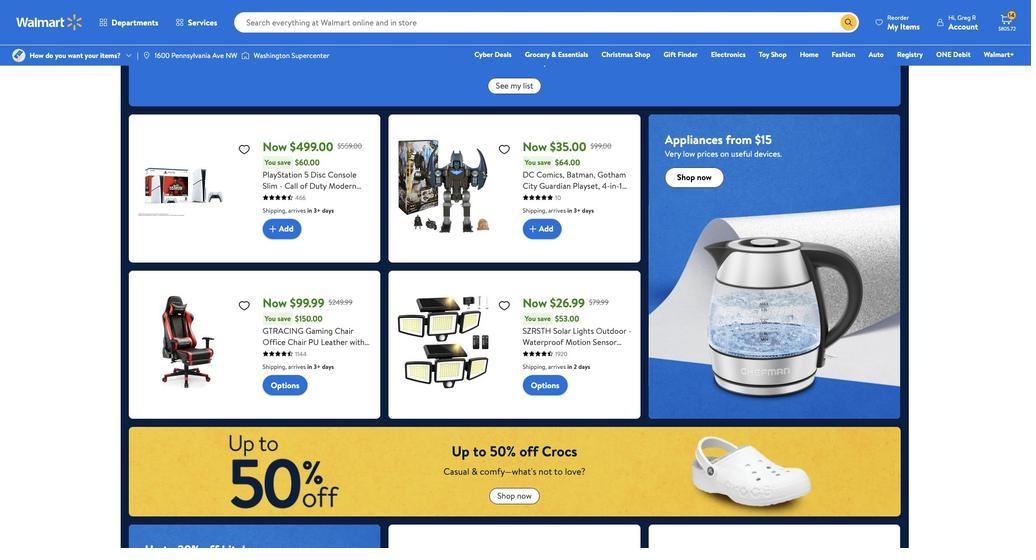 Task type: describe. For each thing, give the bounding box(es) containing it.
shop left 'home' at the top of page
[[771, 49, 787, 60]]

batman
[[580, 191, 607, 203]]

$559.00
[[338, 141, 362, 151]]

0 horizontal spatial chair
[[288, 337, 307, 348]]

account
[[949, 21, 979, 32]]

washington supercenter
[[254, 50, 330, 61]]

2
[[574, 363, 577, 371]]

$249.99
[[329, 297, 353, 308]]

& right grocery
[[552, 49, 557, 60]]

& inside up to 50% off crocs casual & comfy—what's not to love?
[[472, 465, 478, 478]]

debit
[[954, 49, 971, 60]]

shipping, arrives in 3+ days for $35.00
[[523, 206, 594, 215]]

departments button
[[91, 10, 167, 35]]

finder
[[678, 49, 698, 60]]

them
[[510, 55, 530, 68]]

up to 50% off crocs casual & comfy—what's not to love?
[[444, 441, 586, 478]]

items
[[901, 21, 920, 32]]

1144
[[295, 350, 307, 358]]

prices
[[698, 148, 719, 159]]

guardian
[[540, 180, 571, 191]]

gaming
[[306, 325, 333, 337]]

shop now for very
[[677, 172, 712, 183]]

options for $26.99
[[531, 380, 560, 391]]

3+ for now $499.00
[[314, 206, 321, 215]]

arrives for $99.99
[[288, 363, 306, 371]]

remote
[[523, 359, 551, 370]]

ages
[[610, 214, 627, 225]]

walmart image
[[16, 14, 83, 31]]

hi,
[[949, 13, 956, 22]]

save for now $499.00
[[278, 157, 291, 167]]

you save $64.00 dc comics, batman, gotham city guardian playset, 4-in-1 transformation, batman figure, lights & 40+ sounds, kids toy for boys & girls ages 5+
[[523, 157, 627, 236]]

patio
[[535, 381, 553, 393]]

office
[[263, 337, 286, 348]]

now $499.00 $559.00
[[263, 138, 362, 155]]

options link for $26.99
[[523, 375, 568, 396]]

gift
[[664, 49, 676, 60]]

walmart+
[[984, 49, 1015, 60]]

auto
[[869, 49, 884, 60]]

leather
[[321, 337, 348, 348]]

iii
[[293, 191, 299, 203]]

1600
[[155, 50, 170, 61]]

shipping, for now $99.99
[[263, 363, 287, 371]]

now for now $499.00
[[263, 138, 287, 155]]

comics,
[[537, 169, 565, 180]]

supercenter
[[292, 50, 330, 61]]

now $35.00 $99.00
[[523, 138, 612, 155]]

cyber deals link
[[470, 49, 517, 60]]

in for $35.00
[[568, 206, 573, 215]]

50%
[[490, 441, 516, 461]]

3+ for now $99.99
[[314, 363, 321, 371]]

to right them
[[532, 55, 541, 68]]

now $26.99 $79.99
[[523, 294, 609, 312]]

saved
[[491, 31, 526, 51]]

toy inside the you save $64.00 dc comics, batman, gotham city guardian playset, 4-in-1 transformation, batman figure, lights & 40+ sounds, kids toy for boys & girls ages 5+
[[539, 214, 551, 225]]

yard
[[583, 381, 598, 393]]

list.
[[586, 55, 599, 68]]

14
[[1009, 11, 1015, 19]]

slim
[[263, 180, 278, 191]]

transformation,
[[523, 191, 578, 203]]

add for $99.99
[[279, 223, 294, 235]]

shop down comfy—what's
[[498, 491, 515, 502]]

solar
[[554, 325, 571, 337]]

to right not
[[554, 465, 563, 478]]

1 horizontal spatial deals
[[563, 55, 583, 68]]

shipping, for now $499.00
[[263, 206, 287, 215]]

Search search field
[[234, 12, 859, 33]]

shipping, arrives in 2 days
[[523, 363, 591, 371]]

for inside you save $53.00 szrsth solar lights outdoor - waterproof motion sensor security lights with wireless remote control - 2500lm 3heads 210led flood lights for patio garage yard entryways
[[523, 381, 533, 393]]

home link
[[796, 49, 824, 60]]

disc
[[311, 169, 326, 180]]

grocery
[[525, 49, 550, 60]]

my inside my saved deals heart items to save them to your deals list.
[[469, 31, 488, 51]]

gift finder
[[664, 49, 698, 60]]

szrsth
[[523, 325, 552, 337]]

cyber deals
[[475, 49, 512, 60]]

christmas
[[602, 49, 633, 60]]

my inside reorder my items
[[888, 21, 899, 32]]

registry link
[[893, 49, 928, 60]]

kids
[[523, 214, 538, 225]]

shop now button for very
[[665, 167, 724, 188]]

to right 'items'
[[480, 55, 488, 68]]

- inside you save $60.00 playstation 5 disc console slim - call of duty modern warfare iii bundle
[[280, 180, 283, 191]]

you for now $35.00
[[525, 157, 536, 167]]

home
[[800, 49, 819, 60]]

up
[[452, 441, 470, 461]]

control
[[553, 359, 580, 370]]

electronics link
[[707, 49, 751, 60]]

christmas shop link
[[597, 49, 655, 60]]

days for $26.99
[[579, 363, 591, 371]]

2 vertical spatial -
[[582, 359, 585, 370]]

$15
[[755, 131, 772, 148]]

items
[[456, 55, 478, 68]]

your inside my saved deals heart items to save them to your deals list.
[[543, 55, 561, 68]]

to right up at the bottom left
[[473, 441, 487, 461]]

modern
[[329, 180, 357, 191]]

useful
[[731, 148, 753, 159]]

466
[[295, 193, 306, 202]]

save for now $26.99
[[538, 314, 551, 324]]

christmas shop
[[602, 49, 651, 60]]

save for now $99.99
[[278, 314, 291, 324]]

1
[[620, 180, 622, 191]]

lights down $53.00 at the right
[[573, 325, 594, 337]]

$35.00
[[550, 138, 587, 155]]

crocs
[[542, 441, 578, 461]]

arrives for $26.99
[[549, 363, 566, 371]]

cyber
[[475, 49, 493, 60]]

gotham
[[598, 169, 626, 180]]

for inside the you save $64.00 dc comics, batman, gotham city guardian playset, 4-in-1 transformation, batman figure, lights & 40+ sounds, kids toy for boys & girls ages 5+
[[553, 214, 563, 225]]

nw
[[226, 50, 238, 61]]

console
[[328, 169, 357, 180]]

heart
[[431, 55, 454, 68]]

greg
[[958, 13, 971, 22]]

reorder my items
[[888, 13, 920, 32]]

list
[[523, 80, 534, 91]]

& inside you save $150.00 gtracing gaming chair office chair pu leather with footrest & adjustable headrest, red
[[295, 348, 300, 359]]

lights right flood at bottom right
[[602, 370, 623, 381]]

arrives for $35.00
[[549, 206, 566, 215]]

$150.00
[[295, 313, 323, 325]]

save for now $35.00
[[538, 157, 551, 167]]

essentials
[[558, 49, 589, 60]]

with inside you save $150.00 gtracing gaming chair office chair pu leather with footrest & adjustable headrest, red
[[350, 337, 365, 348]]

now for now $26.99
[[523, 294, 547, 312]]

motion
[[566, 337, 591, 348]]

gtracing
[[263, 325, 304, 337]]

options for $99.99
[[271, 380, 300, 391]]

210led
[[551, 370, 578, 381]]

security
[[523, 348, 552, 359]]

appliances from $15 very low prices on useful devices.
[[665, 131, 782, 159]]

in for $499.00
[[307, 206, 312, 215]]

& left girls
[[584, 214, 590, 225]]

shipping, for now $35.00
[[523, 206, 547, 215]]



Task type: vqa. For each thing, say whether or not it's contained in the screenshot.
Plates
no



Task type: locate. For each thing, give the bounding box(es) containing it.
comfy—what's
[[480, 465, 537, 478]]

1 vertical spatial -
[[629, 325, 632, 337]]

2 options link from the left
[[523, 375, 568, 396]]

1 horizontal spatial  image
[[143, 51, 151, 60]]

in left "40+" at the right of page
[[568, 206, 573, 215]]

add for $26.99
[[539, 223, 554, 235]]

0 vertical spatial deals
[[529, 31, 561, 51]]

days down adjustable on the left
[[322, 363, 334, 371]]

0 horizontal spatial with
[[350, 337, 365, 348]]

1 horizontal spatial now
[[697, 172, 712, 183]]

days down bundle
[[322, 206, 334, 215]]

you inside the you save $64.00 dc comics, batman, gotham city guardian playset, 4-in-1 transformation, batman figure, lights & 40+ sounds, kids toy for boys & girls ages 5+
[[525, 157, 536, 167]]

shop now button
[[665, 167, 724, 188], [490, 488, 540, 505]]

1 horizontal spatial options link
[[523, 375, 568, 396]]

shop right christmas
[[635, 49, 651, 60]]

0 horizontal spatial now
[[517, 491, 532, 502]]

 image for how
[[12, 49, 25, 62]]

toy right electronics
[[759, 49, 770, 60]]

days for $35.00
[[582, 206, 594, 215]]

fashion link
[[828, 49, 860, 60]]

pennsylvania
[[171, 50, 211, 61]]

items?
[[100, 50, 121, 61]]

0 horizontal spatial options link
[[263, 375, 308, 396]]

my
[[888, 21, 899, 32], [469, 31, 488, 51]]

playset,
[[573, 180, 600, 191]]

0 horizontal spatial add button
[[263, 219, 302, 239]]

1 horizontal spatial options
[[531, 380, 560, 391]]

you save $60.00 playstation 5 disc console slim - call of duty modern warfare iii bundle
[[263, 157, 357, 203]]

to
[[480, 55, 488, 68], [532, 55, 541, 68], [473, 441, 487, 461], [554, 465, 563, 478]]

1 horizontal spatial for
[[553, 214, 563, 225]]

options
[[271, 380, 300, 391], [531, 380, 560, 391]]

one
[[937, 49, 952, 60]]

1 horizontal spatial -
[[582, 359, 585, 370]]

0 horizontal spatial shop now button
[[490, 488, 540, 505]]

0 horizontal spatial options
[[271, 380, 300, 391]]

you inside you save $53.00 szrsth solar lights outdoor - waterproof motion sensor security lights with wireless remote control - 2500lm 3heads 210led flood lights for patio garage yard entryways
[[525, 314, 536, 324]]

options up entryways
[[531, 380, 560, 391]]

3+ for now $35.00
[[574, 206, 581, 215]]

days down batman
[[582, 206, 594, 215]]

1 horizontal spatial shop now
[[677, 172, 712, 183]]

add to favorites list, gtracing gaming chair office chair pu leather with footrest & adjustable headrest, red image
[[238, 299, 251, 312]]

search icon image
[[845, 18, 853, 26]]

options link for $99.99
[[263, 375, 308, 396]]

pu
[[309, 337, 319, 348]]

3heads
[[523, 370, 549, 381]]

0 horizontal spatial my
[[469, 31, 488, 51]]

add
[[279, 223, 294, 235], [539, 223, 554, 235]]

save inside you save $150.00 gtracing gaming chair office chair pu leather with footrest & adjustable headrest, red
[[278, 314, 291, 324]]

shipping, down footrest
[[263, 363, 287, 371]]

1 horizontal spatial shop now button
[[665, 167, 724, 188]]

one debit
[[937, 49, 971, 60]]

options link down headrest,
[[263, 375, 308, 396]]

you for now $499.00
[[265, 157, 276, 167]]

in for $99.99
[[307, 363, 312, 371]]

for left patio
[[523, 381, 533, 393]]

walmart+ link
[[980, 49, 1019, 60]]

from
[[726, 131, 752, 148]]

girls
[[592, 214, 608, 225]]

2 horizontal spatial  image
[[242, 50, 250, 61]]

gift finder link
[[659, 49, 703, 60]]

you up gtracing
[[265, 314, 276, 324]]

now down comfy—what's
[[517, 491, 532, 502]]

0 vertical spatial for
[[553, 214, 563, 225]]

2 add from the left
[[539, 223, 554, 235]]

shop now button for off
[[490, 488, 540, 505]]

0 vertical spatial toy
[[759, 49, 770, 60]]

shipping, arrives in 3+ days down 466
[[263, 206, 334, 215]]

 image left how at top
[[12, 49, 25, 62]]

0 vertical spatial now
[[697, 172, 712, 183]]

0 vertical spatial shop now button
[[665, 167, 724, 188]]

add button down the "warfare"
[[263, 219, 302, 239]]

in left 2
[[568, 363, 573, 371]]

add button down the "figure,"
[[523, 219, 562, 239]]

add to cart image
[[267, 223, 279, 235]]

you up dc
[[525, 157, 536, 167]]

now $99.99 $249.99
[[263, 294, 353, 312]]

in down adjustable on the left
[[307, 363, 312, 371]]

0 horizontal spatial -
[[280, 180, 283, 191]]

days for $99.99
[[322, 363, 334, 371]]

1 vertical spatial now
[[517, 491, 532, 502]]

1 vertical spatial deals
[[563, 55, 583, 68]]

& right the casual
[[472, 465, 478, 478]]

&
[[552, 49, 557, 60], [572, 203, 578, 214], [584, 214, 590, 225], [295, 348, 300, 359], [472, 465, 478, 478]]

shipping, up add to cart icon
[[523, 206, 547, 215]]

0 horizontal spatial add
[[279, 223, 294, 235]]

sounds,
[[597, 203, 624, 214]]

of
[[300, 180, 308, 191]]

ave
[[212, 50, 224, 61]]

grocery & essentials
[[525, 49, 589, 60]]

with inside you save $53.00 szrsth solar lights outdoor - waterproof motion sensor security lights with wireless remote control - 2500lm 3heads 210led flood lights for patio garage yard entryways
[[577, 348, 592, 359]]

add button
[[263, 219, 302, 239], [523, 219, 562, 239]]

see
[[496, 80, 509, 91]]

3+ down batman
[[574, 206, 581, 215]]

in
[[307, 206, 312, 215], [568, 206, 573, 215], [307, 363, 312, 371], [568, 363, 573, 371]]

in down bundle
[[307, 206, 312, 215]]

- right outdoor
[[629, 325, 632, 337]]

you inside you save $150.00 gtracing gaming chair office chair pu leather with footrest & adjustable headrest, red
[[265, 314, 276, 324]]

boys
[[565, 214, 582, 225]]

add button for $26.99
[[523, 219, 562, 239]]

3+ down bundle
[[314, 206, 321, 215]]

Walmart Site-Wide search field
[[234, 12, 859, 33]]

my up 'items'
[[469, 31, 488, 51]]

flood
[[580, 370, 600, 381]]

3+ right the red
[[314, 363, 321, 371]]

$499.00
[[290, 138, 334, 155]]

shop now down comfy—what's
[[498, 491, 532, 502]]

now for low
[[697, 172, 712, 183]]

 image right nw
[[242, 50, 250, 61]]

lights inside the you save $64.00 dc comics, batman, gotham city guardian playset, 4-in-1 transformation, batman figure, lights & 40+ sounds, kids toy for boys & girls ages 5+
[[549, 203, 570, 214]]

options down headrest,
[[271, 380, 300, 391]]

shop now button down low
[[665, 167, 724, 188]]

& left "40+" at the right of page
[[572, 203, 578, 214]]

entryways
[[523, 393, 559, 404]]

$53.00
[[555, 313, 580, 325]]

arrives down the 10
[[549, 206, 566, 215]]

0 horizontal spatial shop now
[[498, 491, 532, 502]]

you for now $26.99
[[525, 314, 536, 324]]

1 vertical spatial for
[[523, 381, 533, 393]]

add to favorites list, dc comics, batman, gotham city guardian playset, 4-in-1 transformation, batman figure, lights & 40+ sounds, kids toy for boys & girls ages 5+ image
[[499, 143, 511, 156]]

very
[[665, 148, 681, 159]]

1 horizontal spatial my
[[888, 21, 899, 32]]

add down the "warfare"
[[279, 223, 294, 235]]

love?
[[565, 465, 586, 478]]

add right kids
[[539, 223, 554, 235]]

now for now $35.00
[[523, 138, 547, 155]]

1 vertical spatial shop now
[[498, 491, 532, 502]]

arrives down 1920
[[549, 363, 566, 371]]

lights down the 10
[[549, 203, 570, 214]]

1 options from the left
[[271, 380, 300, 391]]

& left pu
[[295, 348, 300, 359]]

now down prices
[[697, 172, 712, 183]]

2 options from the left
[[531, 380, 560, 391]]

shipping, arrives in 3+ days down 1144
[[263, 363, 334, 371]]

shop now button down comfy—what's
[[490, 488, 540, 505]]

$79.99
[[589, 297, 609, 308]]

2 add button from the left
[[523, 219, 562, 239]]

arrives down 1144
[[288, 363, 306, 371]]

my
[[511, 80, 521, 91]]

10
[[556, 193, 561, 202]]

days for $499.00
[[322, 206, 334, 215]]

you for now $99.99
[[265, 314, 276, 324]]

services
[[188, 17, 217, 28]]

for left boys
[[553, 214, 563, 225]]

appliances
[[665, 131, 723, 148]]

toy shop
[[759, 49, 787, 60]]

shipping, for now $26.99
[[523, 363, 547, 371]]

your right want
[[85, 50, 99, 61]]

how
[[30, 50, 44, 61]]

lights up shipping, arrives in 2 days
[[554, 348, 575, 359]]

shipping, down the "warfare"
[[263, 206, 287, 215]]

1 horizontal spatial add button
[[523, 219, 562, 239]]

 image for 1600
[[143, 51, 151, 60]]

0 horizontal spatial deals
[[529, 31, 561, 51]]

chair up 1144
[[288, 337, 307, 348]]

-
[[280, 180, 283, 191], [629, 325, 632, 337], [582, 359, 585, 370]]

days right 2
[[579, 363, 591, 371]]

2500lm
[[587, 359, 617, 370]]

save inside you save $60.00 playstation 5 disc console slim - call of duty modern warfare iii bundle
[[278, 157, 291, 167]]

shop now for off
[[498, 491, 532, 502]]

with right leather
[[350, 337, 365, 348]]

0 horizontal spatial toy
[[539, 214, 551, 225]]

chair right gaming
[[335, 325, 354, 337]]

garage
[[555, 381, 581, 393]]

2 horizontal spatial -
[[629, 325, 632, 337]]

add to favorites list, playstation 5 disc console slim - call of duty modern warfare iii bundle image
[[238, 143, 251, 156]]

save inside the you save $64.00 dc comics, batman, gotham city guardian playset, 4-in-1 transformation, batman figure, lights & 40+ sounds, kids toy for boys & girls ages 5+
[[538, 157, 551, 167]]

with up 2
[[577, 348, 592, 359]]

now up gtracing
[[263, 294, 287, 312]]

shipping, arrives in 3+ days for $499.00
[[263, 206, 334, 215]]

shipping, down security
[[523, 363, 547, 371]]

how do you want your items?
[[30, 50, 121, 61]]

not
[[539, 465, 552, 478]]

reorder
[[888, 13, 910, 22]]

in-
[[610, 180, 620, 191]]

0 vertical spatial -
[[280, 180, 283, 191]]

adjustable
[[302, 348, 339, 359]]

1 vertical spatial toy
[[539, 214, 551, 225]]

 image
[[12, 49, 25, 62], [242, 50, 250, 61], [143, 51, 151, 60]]

warfare
[[263, 191, 291, 203]]

deals
[[529, 31, 561, 51], [563, 55, 583, 68]]

on
[[721, 148, 730, 159]]

you up the szrsth in the right of the page
[[525, 314, 536, 324]]

call
[[285, 180, 298, 191]]

1 add from the left
[[279, 223, 294, 235]]

r
[[973, 13, 977, 22]]

add to favorites list, szrsth solar lights outdoor - waterproof motion sensor security lights with wireless remote control - 2500lm 3heads 210led flood lights for patio garage yard entryways image
[[499, 299, 511, 312]]

1 horizontal spatial your
[[543, 55, 561, 68]]

in for $26.99
[[568, 363, 573, 371]]

now for crocs
[[517, 491, 532, 502]]

do
[[45, 50, 53, 61]]

0 horizontal spatial for
[[523, 381, 533, 393]]

1 vertical spatial shop now button
[[490, 488, 540, 505]]

1 horizontal spatial with
[[577, 348, 592, 359]]

your
[[85, 50, 99, 61], [543, 55, 561, 68]]

now for now $99.99
[[263, 294, 287, 312]]

40+
[[580, 203, 595, 214]]

now up dc
[[523, 138, 547, 155]]

1 horizontal spatial add
[[539, 223, 554, 235]]

 image right |
[[143, 51, 151, 60]]

now up playstation
[[263, 138, 287, 155]]

registry
[[898, 49, 924, 60]]

my left items on the right of page
[[888, 21, 899, 32]]

add to cart image
[[527, 223, 539, 235]]

toy
[[759, 49, 770, 60], [539, 214, 551, 225]]

$64.00
[[555, 157, 580, 168]]

1 horizontal spatial chair
[[335, 325, 354, 337]]

 image for washington
[[242, 50, 250, 61]]

1 add button from the left
[[263, 219, 302, 239]]

add button for $99.99
[[263, 219, 302, 239]]

toy right kids
[[539, 214, 551, 225]]

options link down shipping, arrives in 2 days
[[523, 375, 568, 396]]

1 options link from the left
[[263, 375, 308, 396]]

5+
[[523, 225, 532, 236]]

0 vertical spatial shop now
[[677, 172, 712, 183]]

washington
[[254, 50, 290, 61]]

you inside you save $60.00 playstation 5 disc console slim - call of duty modern warfare iii bundle
[[265, 157, 276, 167]]

now
[[263, 138, 287, 155], [523, 138, 547, 155], [263, 294, 287, 312], [523, 294, 547, 312]]

now up the szrsth in the right of the page
[[523, 294, 547, 312]]

shipping, arrives in 3+ days down the 10
[[523, 206, 594, 215]]

shop now down low
[[677, 172, 712, 183]]

- left call
[[280, 180, 283, 191]]

- right 2
[[582, 359, 585, 370]]

your right them
[[543, 55, 561, 68]]

arrives for $499.00
[[288, 206, 306, 215]]

you up playstation
[[265, 157, 276, 167]]

0 horizontal spatial your
[[85, 50, 99, 61]]

shop down low
[[677, 172, 695, 183]]

footrest
[[263, 348, 293, 359]]

0 horizontal spatial  image
[[12, 49, 25, 62]]

shipping, arrives in 3+ days
[[263, 206, 334, 215], [523, 206, 594, 215], [263, 363, 334, 371]]

save inside my saved deals heart items to save them to your deals list.
[[490, 55, 508, 68]]

city
[[523, 180, 538, 191]]

shipping, arrives in 3+ days for $99.99
[[263, 363, 334, 371]]

1 horizontal spatial toy
[[759, 49, 770, 60]]

save inside you save $53.00 szrsth solar lights outdoor - waterproof motion sensor security lights with wireless remote control - 2500lm 3heads 210led flood lights for patio garage yard entryways
[[538, 314, 551, 324]]

arrives down 466
[[288, 206, 306, 215]]

batman,
[[567, 169, 596, 180]]

you save $53.00 szrsth solar lights outdoor - waterproof motion sensor security lights with wireless remote control - 2500lm 3heads 210led flood lights for patio garage yard entryways
[[523, 313, 632, 404]]

|
[[137, 50, 138, 61]]



